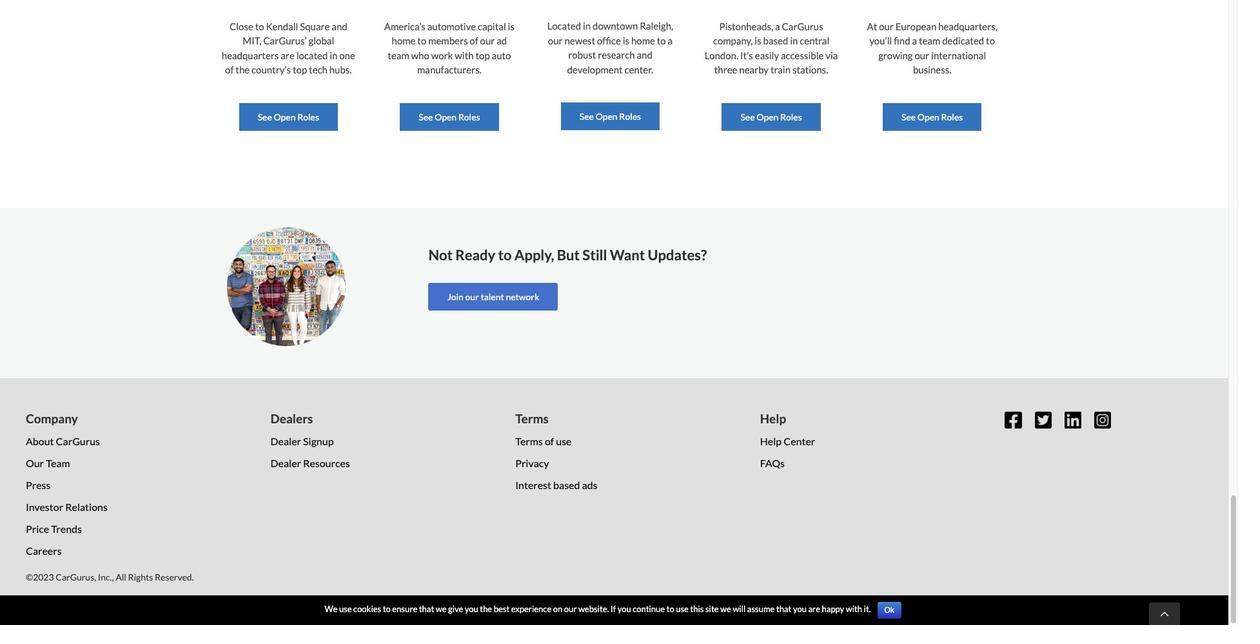 Task type: locate. For each thing, give the bounding box(es) containing it.
0 horizontal spatial that
[[419, 605, 434, 615]]

the
[[236, 64, 250, 76], [480, 605, 492, 615]]

privacy
[[516, 457, 549, 469]]

country's
[[252, 64, 291, 76]]

members
[[428, 35, 468, 46]]

team left who
[[388, 49, 409, 61]]

1 horizontal spatial team
[[919, 35, 941, 46]]

stations.
[[793, 64, 829, 76]]

4 open from the left
[[757, 111, 779, 122]]

and up center.
[[637, 49, 653, 61]]

2 open from the left
[[274, 111, 296, 122]]

1 we from the left
[[436, 605, 447, 615]]

cargurus up central
[[782, 20, 824, 32]]

roles down train
[[781, 111, 802, 122]]

terms for terms
[[516, 411, 549, 426]]

cargurus'
[[263, 35, 307, 46]]

1 vertical spatial terms
[[516, 435, 543, 447]]

linkedin icon image
[[1065, 411, 1082, 430]]

see open roles for country's
[[258, 111, 319, 122]]

2 horizontal spatial you
[[793, 605, 807, 615]]

we left give
[[436, 605, 447, 615]]

dealer down the dealers
[[271, 435, 301, 447]]

inc.,
[[98, 572, 114, 583]]

we left will at the bottom
[[721, 605, 731, 615]]

join our talent network
[[447, 291, 539, 302]]

1 vertical spatial are
[[809, 605, 821, 615]]

we use cookies to ensure that we give you the best experience on our website. if you continue to use this site we will assume that you are happy with it.
[[325, 605, 871, 615]]

growing
[[879, 49, 913, 61]]

0 horizontal spatial is
[[508, 20, 515, 32]]

1 you from the left
[[465, 605, 479, 615]]

a inside located in downtown raleigh, our newest office is home to a robust research and development center.
[[668, 35, 673, 46]]

is inside america's automotive capital is home to members of our ad team who work with top auto manufacturers.
[[508, 20, 515, 32]]

see down nearby
[[741, 111, 755, 122]]

terms up privacy
[[516, 435, 543, 447]]

open down country's
[[274, 111, 296, 122]]

1 horizontal spatial of
[[470, 35, 479, 46]]

of up "privacy" link
[[545, 435, 554, 447]]

in
[[583, 20, 591, 32], [790, 35, 798, 46], [330, 49, 338, 61]]

0 vertical spatial top
[[476, 49, 490, 61]]

dealer signup
[[271, 435, 334, 447]]

with
[[455, 49, 474, 61], [846, 605, 863, 615]]

in inside located in downtown raleigh, our newest office is home to a robust research and development center.
[[583, 20, 591, 32]]

1 vertical spatial dealer
[[271, 457, 301, 469]]

are down cargurus'
[[281, 49, 295, 61]]

help up faqs link
[[760, 435, 782, 447]]

newest
[[565, 35, 596, 46]]

0 vertical spatial dealer
[[271, 435, 301, 447]]

see open roles link for train
[[722, 103, 821, 131]]

3 roles from the left
[[459, 111, 480, 122]]

1 vertical spatial help
[[760, 435, 782, 447]]

see open roles down train
[[741, 111, 802, 122]]

top inside close to kendall square and mit, cargurus' global headquarters are located in one of the country's top tech hubs.
[[293, 64, 307, 76]]

in up accessible
[[790, 35, 798, 46]]

center.
[[625, 64, 654, 75]]

1 horizontal spatial you
[[618, 605, 631, 615]]

happy
[[822, 605, 845, 615]]

use right we
[[339, 605, 352, 615]]

you right give
[[465, 605, 479, 615]]

1 horizontal spatial we
[[721, 605, 731, 615]]

see open roles down "development"
[[580, 111, 641, 122]]

open down train
[[757, 111, 779, 122]]

you right if
[[618, 605, 631, 615]]

you
[[465, 605, 479, 615], [618, 605, 631, 615], [793, 605, 807, 615]]

help
[[760, 411, 786, 426], [760, 435, 782, 447]]

cargurus up 'team'
[[56, 435, 100, 447]]

1 help from the top
[[760, 411, 786, 426]]

to inside close to kendall square and mit, cargurus' global headquarters are located in one of the country's top tech hubs.
[[255, 20, 264, 32]]

open down manufacturers. on the left top of the page
[[435, 111, 457, 122]]

roles for country's
[[298, 111, 319, 122]]

team
[[919, 35, 941, 46], [388, 49, 409, 61]]

terms
[[516, 411, 549, 426], [516, 435, 543, 447]]

0 horizontal spatial team
[[388, 49, 409, 61]]

of down capital at the left of page
[[470, 35, 479, 46]]

1 vertical spatial cargurus
[[56, 435, 100, 447]]

1 horizontal spatial the
[[480, 605, 492, 615]]

0 vertical spatial are
[[281, 49, 295, 61]]

4 see open roles from the left
[[741, 111, 802, 122]]

based inside pistonheads, a cargurus company, is based in central london. it's easily accessible via three nearby train stations.
[[764, 35, 789, 46]]

0 horizontal spatial of
[[225, 64, 234, 76]]

0 vertical spatial terms
[[516, 411, 549, 426]]

use left this
[[676, 605, 689, 615]]

in inside close to kendall square and mit, cargurus' global headquarters are located in one of the country's top tech hubs.
[[330, 49, 338, 61]]

2 see open roles link from the left
[[239, 103, 338, 131]]

see open roles down manufacturers. on the left top of the page
[[419, 111, 480, 122]]

roles down tech
[[298, 111, 319, 122]]

0 horizontal spatial are
[[281, 49, 295, 61]]

5 see from the left
[[902, 111, 916, 122]]

1 dealer from the top
[[271, 435, 301, 447]]

see down manufacturers. on the left top of the page
[[419, 111, 433, 122]]

see open roles down country's
[[258, 111, 319, 122]]

is right the office
[[623, 35, 630, 46]]

see down business.
[[902, 111, 916, 122]]

0 horizontal spatial a
[[668, 35, 673, 46]]

home down 'america's'
[[392, 35, 416, 46]]

roles down center.
[[620, 111, 641, 122]]

open down business.
[[918, 111, 940, 122]]

our team
[[26, 457, 70, 469]]

we
[[436, 605, 447, 615], [721, 605, 731, 615]]

0 horizontal spatial you
[[465, 605, 479, 615]]

1 terms from the top
[[516, 411, 549, 426]]

2 roles from the left
[[298, 111, 319, 122]]

cookies
[[354, 605, 381, 615]]

1 roles from the left
[[620, 111, 641, 122]]

2 see from the left
[[258, 111, 272, 122]]

0 horizontal spatial home
[[392, 35, 416, 46]]

is up easily
[[755, 35, 762, 46]]

see open roles down business.
[[902, 111, 963, 122]]

updates?
[[648, 246, 707, 264]]

see for top
[[419, 111, 433, 122]]

automotive
[[428, 20, 476, 32]]

see open roles link for center.
[[561, 103, 660, 131]]

1 vertical spatial based
[[554, 479, 580, 491]]

2 horizontal spatial in
[[790, 35, 798, 46]]

0 vertical spatial based
[[764, 35, 789, 46]]

1 vertical spatial in
[[790, 35, 798, 46]]

to down the raleigh, in the top right of the page
[[657, 35, 666, 46]]

0 vertical spatial team
[[919, 35, 941, 46]]

1 horizontal spatial top
[[476, 49, 490, 61]]

0 vertical spatial in
[[583, 20, 591, 32]]

if
[[611, 605, 616, 615]]

roles down manufacturers. on the left top of the page
[[459, 111, 480, 122]]

the left best
[[480, 605, 492, 615]]

located
[[548, 20, 581, 32]]

and
[[332, 20, 347, 32], [637, 49, 653, 61]]

to inside america's automotive capital is home to members of our ad team who work with top auto manufacturers.
[[418, 35, 427, 46]]

close to kendall square and mit, cargurus' global headquarters are located in one of the country's top tech hubs.
[[222, 20, 355, 76]]

with left it.
[[846, 605, 863, 615]]

see open roles link down manufacturers. on the left top of the page
[[400, 103, 499, 131]]

see
[[580, 111, 594, 122], [258, 111, 272, 122], [419, 111, 433, 122], [741, 111, 755, 122], [902, 111, 916, 122]]

a up easily
[[775, 20, 780, 32]]

dealer down dealer signup link
[[271, 457, 301, 469]]

2 horizontal spatial a
[[912, 35, 917, 46]]

1 horizontal spatial in
[[583, 20, 591, 32]]

0 horizontal spatial we
[[436, 605, 447, 615]]

1 horizontal spatial with
[[846, 605, 863, 615]]

© 2023 cargurus, inc., all rights reserved.
[[26, 572, 194, 583]]

based up easily
[[764, 35, 789, 46]]

use up interest based ads link
[[556, 435, 572, 447]]

1 horizontal spatial and
[[637, 49, 653, 61]]

mit,
[[243, 35, 262, 46]]

see down "development"
[[580, 111, 594, 122]]

1 horizontal spatial are
[[809, 605, 821, 615]]

2 we from the left
[[721, 605, 731, 615]]

1 horizontal spatial a
[[775, 20, 780, 32]]

2 horizontal spatial is
[[755, 35, 762, 46]]

0 vertical spatial with
[[455, 49, 474, 61]]

3 see open roles from the left
[[419, 111, 480, 122]]

1 open from the left
[[596, 111, 618, 122]]

headquarters,
[[939, 20, 998, 32]]

see open roles link down country's
[[239, 103, 338, 131]]

to up who
[[418, 35, 427, 46]]

©
[[26, 572, 33, 583]]

1 horizontal spatial is
[[623, 35, 630, 46]]

talent
[[481, 291, 504, 302]]

2 help from the top
[[760, 435, 782, 447]]

will
[[733, 605, 746, 615]]

0 vertical spatial and
[[332, 20, 347, 32]]

is inside located in downtown raleigh, our newest office is home to a robust research and development center.
[[623, 35, 630, 46]]

terms of use link
[[516, 435, 572, 447]]

0 vertical spatial cargurus
[[782, 20, 824, 32]]

1 vertical spatial team
[[388, 49, 409, 61]]

based left ads
[[554, 479, 580, 491]]

tech
[[309, 64, 328, 76]]

1 horizontal spatial based
[[764, 35, 789, 46]]

manufacturers.
[[417, 64, 482, 76]]

dealer
[[271, 435, 301, 447], [271, 457, 301, 469]]

0 horizontal spatial in
[[330, 49, 338, 61]]

3 see open roles link from the left
[[400, 103, 499, 131]]

with up manufacturers. on the left top of the page
[[455, 49, 474, 61]]

2 terms from the top
[[516, 435, 543, 447]]

1 see open roles link from the left
[[561, 103, 660, 131]]

4 see open roles link from the left
[[722, 103, 821, 131]]

home down the raleigh, in the top right of the page
[[632, 35, 655, 46]]

to up "mit,"
[[255, 20, 264, 32]]

2 horizontal spatial use
[[676, 605, 689, 615]]

of inside close to kendall square and mit, cargurus' global headquarters are located in one of the country's top tech hubs.
[[225, 64, 234, 76]]

4 roles from the left
[[781, 111, 802, 122]]

our left ad
[[480, 35, 495, 46]]

the down headquarters
[[236, 64, 250, 76]]

roles for auto
[[459, 111, 480, 122]]

see open roles for train
[[741, 111, 802, 122]]

top left tech
[[293, 64, 307, 76]]

1 see from the left
[[580, 111, 594, 122]]

it's
[[741, 49, 753, 61]]

that right assume
[[777, 605, 792, 615]]

our right 'at'
[[879, 20, 894, 32]]

open down "development"
[[596, 111, 618, 122]]

are left 'happy'
[[809, 605, 821, 615]]

raleigh,
[[640, 20, 674, 32]]

interest based ads link
[[516, 479, 598, 491]]

three
[[715, 64, 738, 76]]

cargurus
[[782, 20, 824, 32], [56, 435, 100, 447]]

0 horizontal spatial use
[[339, 605, 352, 615]]

team inside america's automotive capital is home to members of our ad team who work with top auto manufacturers.
[[388, 49, 409, 61]]

terms up terms of use
[[516, 411, 549, 426]]

to down "headquarters,"
[[986, 35, 995, 46]]

1 vertical spatial of
[[225, 64, 234, 76]]

2 see open roles from the left
[[258, 111, 319, 122]]

0 vertical spatial of
[[470, 35, 479, 46]]

central
[[800, 35, 830, 46]]

are
[[281, 49, 295, 61], [809, 605, 821, 615]]

top left auto
[[476, 49, 490, 61]]

not ready to apply, but still want updates?
[[429, 246, 707, 264]]

0 vertical spatial the
[[236, 64, 250, 76]]

and up the 'global'
[[332, 20, 347, 32]]

a inside pistonheads, a cargurus company, is based in central london. it's easily accessible via three nearby train stations.
[[775, 20, 780, 32]]

1 vertical spatial and
[[637, 49, 653, 61]]

home inside america's automotive capital is home to members of our ad team who work with top auto manufacturers.
[[392, 35, 416, 46]]

0 horizontal spatial with
[[455, 49, 474, 61]]

a right find
[[912, 35, 917, 46]]

careers
[[26, 545, 62, 557]]

is
[[508, 20, 515, 32], [623, 35, 630, 46], [755, 35, 762, 46]]

close
[[230, 20, 253, 32]]

0 horizontal spatial top
[[293, 64, 307, 76]]

in up newest
[[583, 20, 591, 32]]

top
[[476, 49, 490, 61], [293, 64, 307, 76]]

located
[[297, 49, 328, 61]]

0 horizontal spatial the
[[236, 64, 250, 76]]

dealer resources link
[[271, 457, 350, 469]]

dealer signup link
[[271, 435, 334, 447]]

1 see open roles from the left
[[580, 111, 641, 122]]

in left one
[[330, 49, 338, 61]]

see down country's
[[258, 111, 272, 122]]

cargurus,
[[56, 572, 96, 583]]

see open roles
[[580, 111, 641, 122], [258, 111, 319, 122], [419, 111, 480, 122], [741, 111, 802, 122], [902, 111, 963, 122]]

see open roles link down "development"
[[561, 103, 660, 131]]

1 vertical spatial top
[[293, 64, 307, 76]]

help up 'help center'
[[760, 411, 786, 426]]

that right ensure
[[419, 605, 434, 615]]

2 dealer from the top
[[271, 457, 301, 469]]

of down headquarters
[[225, 64, 234, 76]]

via
[[826, 49, 838, 61]]

0 horizontal spatial and
[[332, 20, 347, 32]]

1 horizontal spatial cargurus
[[782, 20, 824, 32]]

that
[[419, 605, 434, 615], [777, 605, 792, 615]]

our down located
[[548, 35, 563, 46]]

you'll
[[870, 35, 892, 46]]

2 vertical spatial in
[[330, 49, 338, 61]]

is inside pistonheads, a cargurus company, is based in central london. it's easily accessible via three nearby train stations.
[[755, 35, 762, 46]]

2 vertical spatial of
[[545, 435, 554, 447]]

you left 'happy'
[[793, 605, 807, 615]]

a down the raleigh, in the top right of the page
[[668, 35, 673, 46]]

interest based ads
[[516, 479, 598, 491]]

our right 'join'
[[465, 291, 479, 302]]

see open roles link down business.
[[883, 103, 982, 131]]

see open roles link down train
[[722, 103, 821, 131]]

roles down business.
[[942, 111, 963, 122]]

1 horizontal spatial that
[[777, 605, 792, 615]]

of
[[470, 35, 479, 46], [225, 64, 234, 76], [545, 435, 554, 447]]

team inside at our european headquarters, you'll find a team dedicated to growing our international business.
[[919, 35, 941, 46]]

3 open from the left
[[435, 111, 457, 122]]

0 vertical spatial help
[[760, 411, 786, 426]]

help for help
[[760, 411, 786, 426]]

team down the european
[[919, 35, 941, 46]]

is right capital at the left of page
[[508, 20, 515, 32]]

help for help center
[[760, 435, 782, 447]]

see open roles for auto
[[419, 111, 480, 122]]

3 see from the left
[[419, 111, 433, 122]]

4 see from the left
[[741, 111, 755, 122]]

open
[[596, 111, 618, 122], [274, 111, 296, 122], [435, 111, 457, 122], [757, 111, 779, 122], [918, 111, 940, 122]]

1 horizontal spatial home
[[632, 35, 655, 46]]



Task type: describe. For each thing, give the bounding box(es) containing it.
price trends link
[[26, 523, 82, 535]]

to left ensure
[[383, 605, 391, 615]]

want
[[610, 246, 645, 264]]

london.
[[705, 49, 739, 61]]

accessible
[[781, 49, 824, 61]]

site
[[706, 605, 719, 615]]

instagram icon image
[[1095, 411, 1112, 430]]

work
[[431, 49, 453, 61]]

open for the
[[274, 111, 296, 122]]

america's automotive capital is home to members of our ad team who work with top auto manufacturers.
[[384, 20, 515, 76]]

1 that from the left
[[419, 605, 434, 615]]

team
[[46, 457, 70, 469]]

see for the
[[258, 111, 272, 122]]

continue
[[633, 605, 665, 615]]

train
[[771, 64, 791, 76]]

and inside located in downtown raleigh, our newest office is home to a robust research and development center.
[[637, 49, 653, 61]]

the inside close to kendall square and mit, cargurus' global headquarters are located in one of the country's top tech hubs.
[[236, 64, 250, 76]]

5 see open roles link from the left
[[883, 103, 982, 131]]

1 horizontal spatial use
[[556, 435, 572, 447]]

to inside located in downtown raleigh, our newest office is home to a robust research and development center.
[[657, 35, 666, 46]]

network
[[506, 291, 539, 302]]

dealer for dealer signup
[[271, 435, 301, 447]]

2023
[[33, 572, 54, 583]]

to left apply,
[[498, 246, 512, 264]]

price
[[26, 523, 49, 535]]

interest
[[516, 479, 552, 491]]

price trends
[[26, 523, 82, 535]]

it.
[[864, 605, 871, 615]]

one
[[340, 49, 355, 61]]

website.
[[579, 605, 609, 615]]

open for top
[[435, 111, 457, 122]]

square
[[300, 20, 330, 32]]

footer_image image
[[227, 227, 346, 346]]

at
[[867, 20, 878, 32]]

our right on
[[564, 605, 577, 615]]

and inside close to kendall square and mit, cargurus' global headquarters are located in one of the country's top tech hubs.
[[332, 20, 347, 32]]

easily
[[755, 49, 779, 61]]

see open roles link for auto
[[400, 103, 499, 131]]

auto
[[492, 49, 511, 61]]

join
[[447, 291, 464, 302]]

our inside located in downtown raleigh, our newest office is home to a robust research and development center.
[[548, 35, 563, 46]]

with inside america's automotive capital is home to members of our ad team who work with top auto manufacturers.
[[455, 49, 474, 61]]

roles for center.
[[620, 111, 641, 122]]

office
[[597, 35, 621, 46]]

investor relations
[[26, 501, 108, 513]]

dealer resources
[[271, 457, 350, 469]]

faqs link
[[760, 457, 785, 469]]

facebook icon image
[[1005, 411, 1022, 430]]

twitter icon image
[[1035, 411, 1052, 430]]

find
[[894, 35, 911, 46]]

global
[[309, 35, 334, 46]]

1 vertical spatial with
[[846, 605, 863, 615]]

1 vertical spatial the
[[480, 605, 492, 615]]

dealers
[[271, 411, 313, 426]]

this
[[691, 605, 704, 615]]

to right continue
[[667, 605, 675, 615]]

rights
[[128, 572, 153, 583]]

a inside at our european headquarters, you'll find a team dedicated to growing our international business.
[[912, 35, 917, 46]]

0 horizontal spatial cargurus
[[56, 435, 100, 447]]

open for nearby
[[757, 111, 779, 122]]

3 you from the left
[[793, 605, 807, 615]]

downtown
[[593, 20, 638, 32]]

investor relations link
[[26, 501, 108, 513]]

are inside close to kendall square and mit, cargurus' global headquarters are located in one of the country's top tech hubs.
[[281, 49, 295, 61]]

2 you from the left
[[618, 605, 631, 615]]

at our european headquarters, you'll find a team dedicated to growing our international business.
[[867, 20, 998, 76]]

resources
[[303, 457, 350, 469]]

best
[[494, 605, 510, 615]]

help center link
[[760, 435, 816, 447]]

2 that from the left
[[777, 605, 792, 615]]

our up business.
[[915, 49, 930, 61]]

european
[[896, 20, 937, 32]]

see for development
[[580, 111, 594, 122]]

join our talent network link
[[429, 283, 558, 311]]

cargurus inside pistonheads, a cargurus company, is based in central london. it's easily accessible via three nearby train stations.
[[782, 20, 824, 32]]

in inside pistonheads, a cargurus company, is based in central london. it's easily accessible via three nearby train stations.
[[790, 35, 798, 46]]

business.
[[913, 64, 952, 76]]

ok
[[885, 606, 895, 615]]

experience
[[511, 605, 552, 615]]

relations
[[65, 501, 108, 513]]

company
[[26, 411, 78, 426]]

research
[[598, 49, 635, 61]]

roles for train
[[781, 111, 802, 122]]

5 open from the left
[[918, 111, 940, 122]]

5 see open roles from the left
[[902, 111, 963, 122]]

dedicated
[[943, 35, 985, 46]]

signup
[[303, 435, 334, 447]]

apply,
[[515, 246, 554, 264]]

but
[[557, 246, 580, 264]]

open for development
[[596, 111, 618, 122]]

to inside at our european headquarters, you'll find a team dedicated to growing our international business.
[[986, 35, 995, 46]]

see open roles for center.
[[580, 111, 641, 122]]

ensure
[[392, 605, 418, 615]]

of inside america's automotive capital is home to members of our ad team who work with top auto manufacturers.
[[470, 35, 479, 46]]

2 horizontal spatial of
[[545, 435, 554, 447]]

our
[[26, 457, 44, 469]]

our inside america's automotive capital is home to members of our ad team who work with top auto manufacturers.
[[480, 35, 495, 46]]

terms for terms of use
[[516, 435, 543, 447]]

help center
[[760, 435, 816, 447]]

america's
[[384, 20, 426, 32]]

reserved.
[[155, 572, 194, 583]]

ready
[[456, 246, 496, 264]]

privacy link
[[516, 457, 549, 469]]

pistonheads, a cargurus company, is based in central london. it's easily accessible via three nearby train stations.
[[705, 20, 838, 76]]

pistonheads,
[[720, 20, 774, 32]]

still
[[583, 246, 607, 264]]

see open roles link for country's
[[239, 103, 338, 131]]

we
[[325, 605, 338, 615]]

top inside america's automotive capital is home to members of our ad team who work with top auto manufacturers.
[[476, 49, 490, 61]]

press
[[26, 479, 51, 491]]

home inside located in downtown raleigh, our newest office is home to a robust research and development center.
[[632, 35, 655, 46]]

about
[[26, 435, 54, 447]]

kendall
[[266, 20, 298, 32]]

on
[[553, 605, 563, 615]]

see for nearby
[[741, 111, 755, 122]]

dealer for dealer resources
[[271, 457, 301, 469]]

5 roles from the left
[[942, 111, 963, 122]]

assume
[[748, 605, 775, 615]]

0 horizontal spatial based
[[554, 479, 580, 491]]

not
[[429, 246, 453, 264]]

give
[[448, 605, 463, 615]]

ok link
[[878, 603, 902, 619]]

investor
[[26, 501, 63, 513]]

headquarters
[[222, 49, 279, 61]]

center
[[784, 435, 816, 447]]



Task type: vqa. For each thing, say whether or not it's contained in the screenshot.
experience
yes



